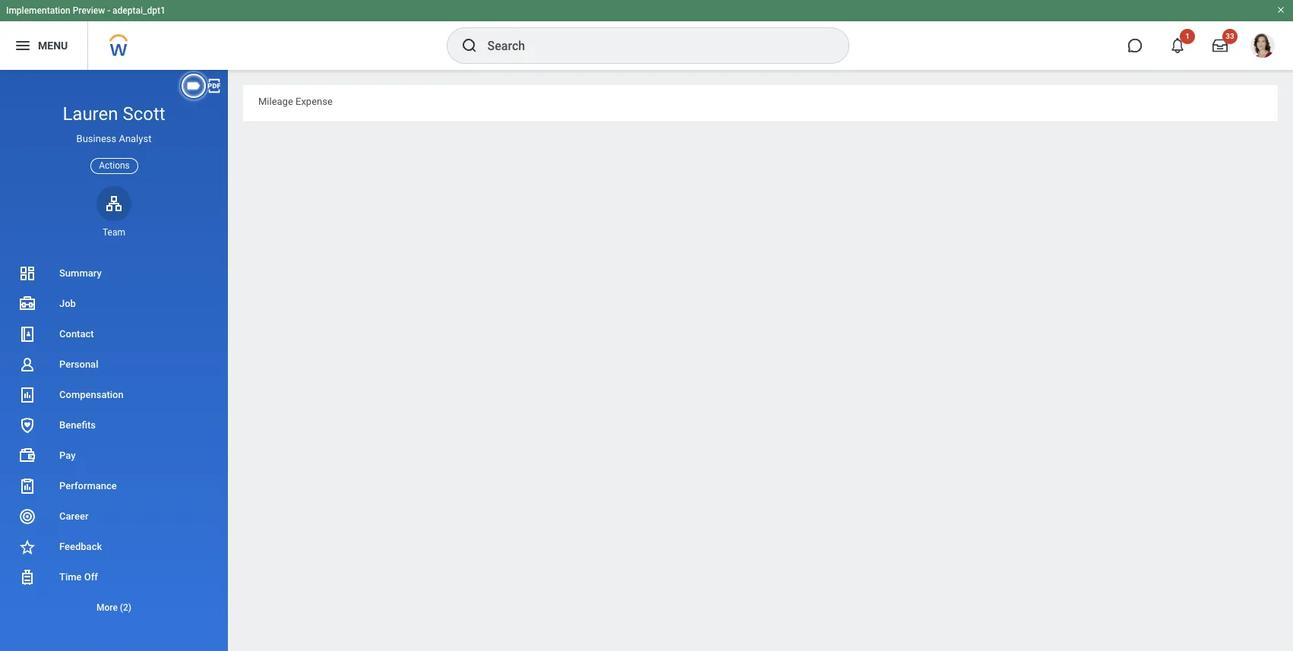Task type: describe. For each thing, give the bounding box(es) containing it.
mileage expense
[[258, 96, 333, 107]]

feedback
[[59, 541, 102, 552]]

time off link
[[0, 562, 228, 593]]

actions button
[[91, 158, 138, 174]]

job
[[59, 298, 76, 309]]

tag image
[[185, 77, 202, 94]]

inbox large image
[[1213, 38, 1228, 53]]

analyst
[[119, 133, 151, 144]]

time
[[59, 571, 82, 583]]

more (2)
[[96, 603, 131, 613]]

close environment banner image
[[1276, 5, 1286, 14]]

personal image
[[18, 356, 36, 374]]

performance link
[[0, 471, 228, 501]]

implementation
[[6, 5, 70, 16]]

actions
[[99, 160, 130, 171]]

1 button
[[1161, 29, 1195, 62]]

implementation preview -   adeptai_dpt1
[[6, 5, 166, 16]]

benefits
[[59, 419, 96, 431]]

menu button
[[0, 21, 88, 70]]

career image
[[18, 508, 36, 526]]

benefits image
[[18, 416, 36, 435]]

compensation image
[[18, 386, 36, 404]]

business
[[76, 133, 116, 144]]

menu
[[38, 39, 68, 51]]

scott
[[123, 103, 165, 125]]

contact
[[59, 328, 94, 340]]

33 button
[[1204, 29, 1238, 62]]

contact image
[[18, 325, 36, 343]]

more (2) button
[[0, 599, 228, 617]]

Search Workday  search field
[[487, 29, 817, 62]]

performance
[[59, 480, 117, 492]]

team lauren scott element
[[96, 226, 131, 239]]

personal
[[59, 359, 98, 370]]

more
[[96, 603, 118, 613]]

adeptai_dpt1
[[113, 5, 166, 16]]

job link
[[0, 289, 228, 319]]

performance image
[[18, 477, 36, 495]]

profile logan mcneil image
[[1251, 33, 1275, 61]]

business analyst
[[76, 133, 151, 144]]

job image
[[18, 295, 36, 313]]

1
[[1185, 32, 1190, 40]]

mileage
[[258, 96, 293, 107]]

feedback link
[[0, 532, 228, 562]]

navigation pane region
[[0, 70, 228, 651]]

team
[[103, 227, 125, 238]]

view printable version (pdf) image
[[206, 77, 223, 94]]

off
[[84, 571, 98, 583]]



Task type: vqa. For each thing, say whether or not it's contained in the screenshot.
the x icon at the bottom of the page
no



Task type: locate. For each thing, give the bounding box(es) containing it.
career link
[[0, 501, 228, 532]]

compensation
[[59, 389, 124, 400]]

contact link
[[0, 319, 228, 349]]

personal link
[[0, 349, 228, 380]]

summary image
[[18, 264, 36, 283]]

lauren
[[63, 103, 118, 125]]

benefits link
[[0, 410, 228, 441]]

33
[[1226, 32, 1234, 40]]

preview
[[73, 5, 105, 16]]

lauren scott
[[63, 103, 165, 125]]

career
[[59, 511, 89, 522]]

summary link
[[0, 258, 228, 289]]

pay image
[[18, 447, 36, 465]]

list containing summary
[[0, 258, 228, 623]]

view team image
[[105, 194, 123, 213]]

pay
[[59, 450, 76, 461]]

search image
[[460, 36, 478, 55]]

team link
[[96, 186, 131, 239]]

pay link
[[0, 441, 228, 471]]

list
[[0, 258, 228, 623]]

(2)
[[120, 603, 131, 613]]

expense
[[296, 96, 333, 107]]

justify image
[[14, 36, 32, 55]]

time off
[[59, 571, 98, 583]]

more (2) button
[[0, 593, 228, 623]]

feedback image
[[18, 538, 36, 556]]

notifications large image
[[1170, 38, 1185, 53]]

menu banner
[[0, 0, 1293, 70]]

-
[[107, 5, 110, 16]]

summary
[[59, 267, 102, 279]]

compensation link
[[0, 380, 228, 410]]

time off image
[[18, 568, 36, 587]]



